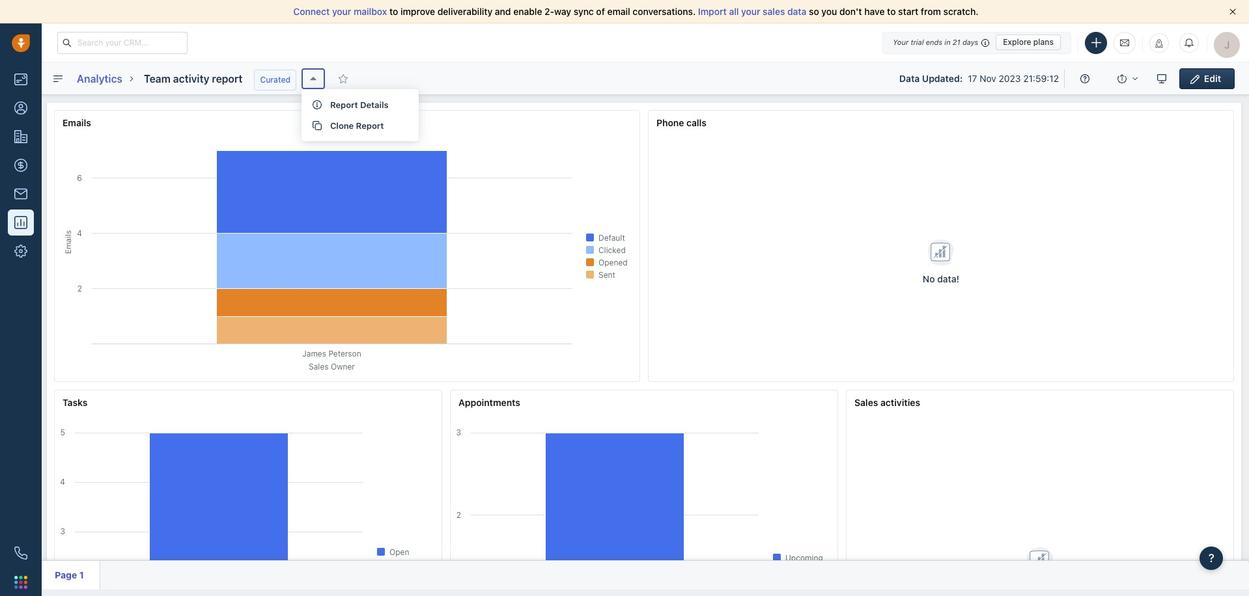 Task type: describe. For each thing, give the bounding box(es) containing it.
and
[[495, 6, 511, 17]]

explore plans link
[[996, 35, 1061, 50]]

2 to from the left
[[888, 6, 896, 17]]

what's new image
[[1155, 39, 1164, 48]]

connect your mailbox to improve deliverability and enable 2-way sync of email conversations. import all your sales data so you don't have to start from scratch.
[[293, 6, 979, 17]]

all
[[729, 6, 739, 17]]

trial
[[911, 38, 924, 46]]

plans
[[1034, 37, 1054, 47]]

sales
[[763, 6, 785, 17]]

you
[[822, 6, 837, 17]]

email
[[608, 6, 631, 17]]

send email image
[[1121, 37, 1130, 48]]

in
[[945, 38, 951, 46]]

enable
[[514, 6, 542, 17]]

phone image
[[14, 547, 27, 560]]

of
[[596, 6, 605, 17]]

your
[[893, 38, 909, 46]]

way
[[554, 6, 571, 17]]

2 your from the left
[[742, 6, 761, 17]]

deliverability
[[438, 6, 493, 17]]

data
[[788, 6, 807, 17]]

freshworks switcher image
[[14, 576, 27, 590]]

days
[[963, 38, 979, 46]]

don't
[[840, 6, 862, 17]]



Task type: locate. For each thing, give the bounding box(es) containing it.
import
[[698, 6, 727, 17]]

1 to from the left
[[390, 6, 398, 17]]

sync
[[574, 6, 594, 17]]

start
[[899, 6, 919, 17]]

scratch.
[[944, 6, 979, 17]]

mailbox
[[354, 6, 387, 17]]

ends
[[926, 38, 943, 46]]

1 horizontal spatial to
[[888, 6, 896, 17]]

from
[[921, 6, 941, 17]]

improve
[[401, 6, 435, 17]]

1 your from the left
[[332, 6, 351, 17]]

your left mailbox
[[332, 6, 351, 17]]

1 horizontal spatial your
[[742, 6, 761, 17]]

close image
[[1230, 8, 1237, 15]]

0 horizontal spatial to
[[390, 6, 398, 17]]

phone element
[[8, 541, 34, 567]]

connect
[[293, 6, 330, 17]]

connect your mailbox link
[[293, 6, 390, 17]]

your right all
[[742, 6, 761, 17]]

to right mailbox
[[390, 6, 398, 17]]

explore
[[1004, 37, 1032, 47]]

explore plans
[[1004, 37, 1054, 47]]

21
[[953, 38, 961, 46]]

to left start
[[888, 6, 896, 17]]

your
[[332, 6, 351, 17], [742, 6, 761, 17]]

to
[[390, 6, 398, 17], [888, 6, 896, 17]]

2-
[[545, 6, 554, 17]]

your trial ends in 21 days
[[893, 38, 979, 46]]

import all your sales data link
[[698, 6, 809, 17]]

have
[[865, 6, 885, 17]]

so
[[809, 6, 819, 17]]

0 horizontal spatial your
[[332, 6, 351, 17]]

Search your CRM... text field
[[57, 32, 188, 54]]

conversations.
[[633, 6, 696, 17]]



Task type: vqa. For each thing, say whether or not it's contained in the screenshot.
fields,
no



